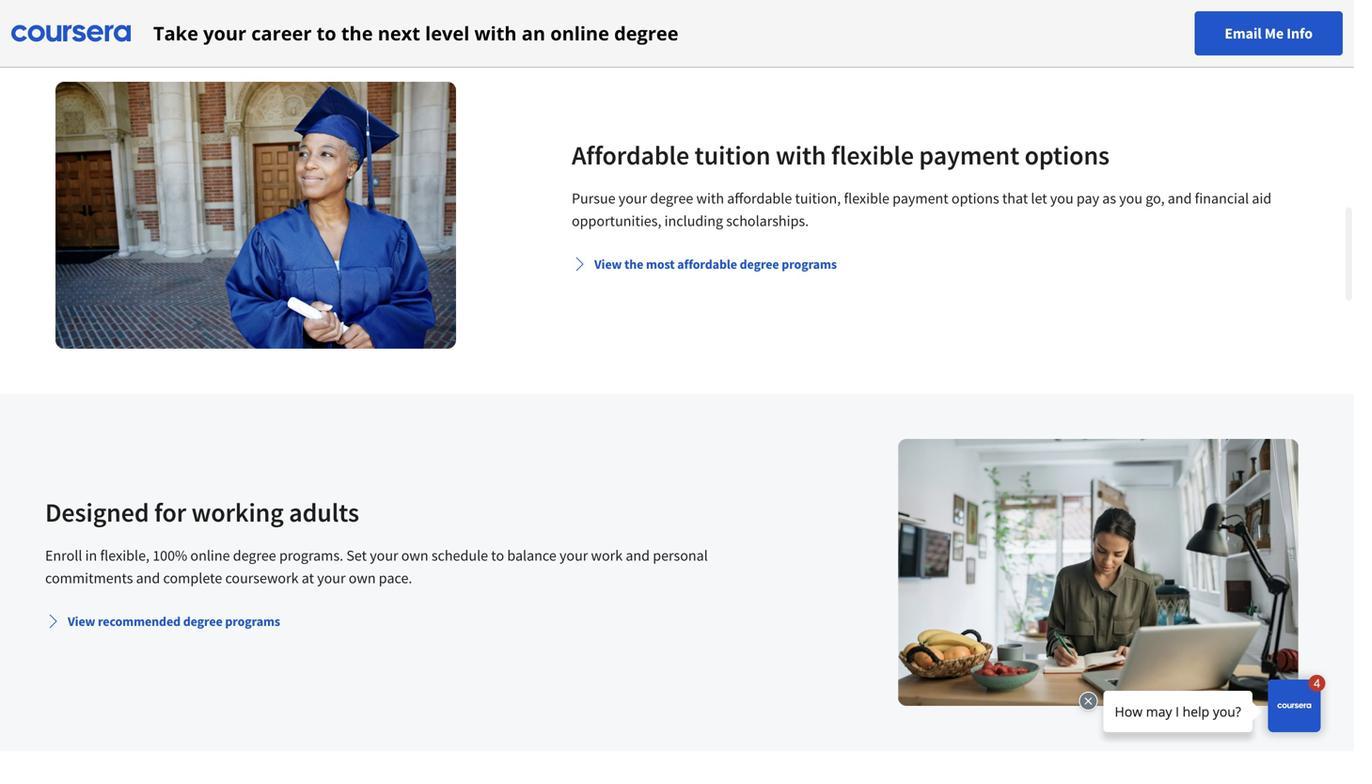 Task type: locate. For each thing, give the bounding box(es) containing it.
to right career
[[317, 20, 336, 46]]

0 horizontal spatial options
[[952, 189, 999, 208]]

that
[[1002, 189, 1028, 208]]

recommended
[[98, 613, 181, 630]]

tuition
[[695, 139, 771, 172]]

options up pay
[[1025, 139, 1110, 172]]

1 vertical spatial options
[[952, 189, 999, 208]]

0 vertical spatial the
[[341, 20, 373, 46]]

0 horizontal spatial to
[[317, 20, 336, 46]]

take
[[153, 20, 198, 46]]

1 horizontal spatial programs
[[782, 256, 837, 273]]

1 vertical spatial flexible
[[844, 189, 890, 208]]

own down set
[[349, 569, 376, 588]]

0 horizontal spatial online
[[190, 546, 230, 565]]

0 horizontal spatial with
[[474, 20, 517, 46]]

1 vertical spatial view
[[68, 613, 95, 630]]

payment down the "affordable tuition with flexible payment options"
[[893, 189, 949, 208]]

0 vertical spatial own
[[401, 546, 429, 565]]

in
[[85, 546, 97, 565]]

programs
[[782, 256, 837, 273], [225, 613, 280, 630]]

scholarships.
[[726, 212, 809, 230]]

view recommended degree programs
[[68, 613, 280, 630]]

1 horizontal spatial and
[[626, 546, 650, 565]]

you right as
[[1119, 189, 1143, 208]]

0 vertical spatial and
[[1168, 189, 1192, 208]]

degree inside enroll in flexible, 100% online degree programs. set your own schedule to balance your work and personal commitments and complete coursework at your own pace.
[[233, 546, 276, 565]]

0 horizontal spatial view
[[68, 613, 95, 630]]

commitments
[[45, 569, 133, 588]]

1 horizontal spatial online
[[550, 20, 609, 46]]

payment up that at the top right
[[919, 139, 1020, 172]]

affordable down including
[[677, 256, 737, 273]]

0 vertical spatial payment
[[919, 139, 1020, 172]]

1 horizontal spatial options
[[1025, 139, 1110, 172]]

with left an
[[474, 20, 517, 46]]

coursework
[[225, 569, 299, 588]]

1 horizontal spatial to
[[491, 546, 504, 565]]

own
[[401, 546, 429, 565], [349, 569, 376, 588]]

pay
[[1077, 189, 1099, 208]]

2 horizontal spatial with
[[776, 139, 826, 172]]

1 vertical spatial to
[[491, 546, 504, 565]]

1 horizontal spatial the
[[624, 256, 644, 273]]

with up including
[[696, 189, 724, 208]]

online
[[550, 20, 609, 46], [190, 546, 230, 565]]

1 horizontal spatial own
[[401, 546, 429, 565]]

1 vertical spatial affordable
[[677, 256, 737, 273]]

view down commitments
[[68, 613, 95, 630]]

options left that at the top right
[[952, 189, 999, 208]]

0 horizontal spatial and
[[136, 569, 160, 588]]

flexible up tuition,
[[831, 139, 914, 172]]

view
[[594, 256, 622, 273], [68, 613, 95, 630]]

0 vertical spatial programs
[[782, 256, 837, 273]]

flexible
[[831, 139, 914, 172], [844, 189, 890, 208]]

to left balance
[[491, 546, 504, 565]]

level
[[425, 20, 470, 46]]

degree
[[614, 20, 679, 46], [650, 189, 693, 208], [740, 256, 779, 273], [233, 546, 276, 565], [183, 613, 223, 630]]

affordable up scholarships. on the right top
[[727, 189, 792, 208]]

opportunities,
[[572, 212, 662, 230]]

and
[[1168, 189, 1192, 208], [626, 546, 650, 565], [136, 569, 160, 588]]

and inside "pursue your degree with affordable tuition, flexible payment options that let you pay as you go, and financial aid opportunities, including scholarships."
[[1168, 189, 1192, 208]]

1 vertical spatial own
[[349, 569, 376, 588]]

tuition,
[[795, 189, 841, 208]]

complete
[[163, 569, 222, 588]]

work
[[591, 546, 623, 565]]

most
[[646, 256, 675, 273]]

programs down coursework
[[225, 613, 280, 630]]

enroll
[[45, 546, 82, 565]]

1 vertical spatial payment
[[893, 189, 949, 208]]

2 vertical spatial with
[[696, 189, 724, 208]]

options
[[1025, 139, 1110, 172], [952, 189, 999, 208]]

programs.
[[279, 546, 343, 565]]

to
[[317, 20, 336, 46], [491, 546, 504, 565]]

your up opportunities,
[[619, 189, 647, 208]]

1 horizontal spatial you
[[1119, 189, 1143, 208]]

1 horizontal spatial view
[[594, 256, 622, 273]]

affordable
[[727, 189, 792, 208], [677, 256, 737, 273]]

with up tuition,
[[776, 139, 826, 172]]

0 vertical spatial to
[[317, 20, 336, 46]]

programs down scholarships. on the right top
[[782, 256, 837, 273]]

1 vertical spatial online
[[190, 546, 230, 565]]

payment inside "pursue your degree with affordable tuition, flexible payment options that let you pay as you go, and financial aid opportunities, including scholarships."
[[893, 189, 949, 208]]

own up pace.
[[401, 546, 429, 565]]

view down opportunities,
[[594, 256, 622, 273]]

with
[[474, 20, 517, 46], [776, 139, 826, 172], [696, 189, 724, 208]]

you
[[1050, 189, 1074, 208], [1119, 189, 1143, 208]]

2 you from the left
[[1119, 189, 1143, 208]]

0 vertical spatial view
[[594, 256, 622, 273]]

you right the let
[[1050, 189, 1074, 208]]

online up complete
[[190, 546, 230, 565]]

1 vertical spatial and
[[626, 546, 650, 565]]

the left most
[[624, 256, 644, 273]]

the left next
[[341, 20, 373, 46]]

0 horizontal spatial programs
[[225, 613, 280, 630]]

0 vertical spatial with
[[474, 20, 517, 46]]

and down '100%'
[[136, 569, 160, 588]]

pace.
[[379, 569, 412, 588]]

to inside enroll in flexible, 100% online degree programs. set your own schedule to balance your work and personal commitments and complete coursework at your own pace.
[[491, 546, 504, 565]]

your
[[203, 20, 246, 46], [619, 189, 647, 208], [370, 546, 398, 565], [560, 546, 588, 565], [317, 569, 346, 588]]

0 horizontal spatial you
[[1050, 189, 1074, 208]]

degree inside "pursue your degree with affordable tuition, flexible payment options that let you pay as you go, and financial aid opportunities, including scholarships."
[[650, 189, 693, 208]]

payment
[[919, 139, 1020, 172], [893, 189, 949, 208]]

personal
[[653, 546, 708, 565]]

and right go,
[[1168, 189, 1192, 208]]

2 horizontal spatial and
[[1168, 189, 1192, 208]]

the
[[341, 20, 373, 46], [624, 256, 644, 273]]

and right work
[[626, 546, 650, 565]]

0 vertical spatial online
[[550, 20, 609, 46]]

0 vertical spatial affordable
[[727, 189, 792, 208]]

0 horizontal spatial own
[[349, 569, 376, 588]]

0 vertical spatial options
[[1025, 139, 1110, 172]]

flexible right tuition,
[[844, 189, 890, 208]]

1 vertical spatial the
[[624, 256, 644, 273]]

1 horizontal spatial with
[[696, 189, 724, 208]]

online right an
[[550, 20, 609, 46]]



Task type: vqa. For each thing, say whether or not it's contained in the screenshot.
left different
no



Task type: describe. For each thing, give the bounding box(es) containing it.
go,
[[1146, 189, 1165, 208]]

at
[[302, 569, 314, 588]]

take your career to the next level with an online degree
[[153, 20, 679, 46]]

affordable tuition image
[[55, 82, 456, 349]]

email me info button
[[1195, 11, 1343, 55]]

working adults image
[[898, 439, 1299, 706]]

designed
[[45, 496, 149, 529]]

schedule
[[432, 546, 488, 565]]

financial
[[1195, 189, 1249, 208]]

affordable inside "pursue your degree with affordable tuition, flexible payment options that let you pay as you go, and financial aid opportunities, including scholarships."
[[727, 189, 792, 208]]

designed for working adults
[[45, 496, 359, 529]]

me
[[1265, 24, 1284, 43]]

1 vertical spatial programs
[[225, 613, 280, 630]]

your right the at at the bottom
[[317, 569, 346, 588]]

your up pace.
[[370, 546, 398, 565]]

as
[[1102, 189, 1116, 208]]

affordable tuition with flexible payment options
[[572, 139, 1110, 172]]

email me info
[[1225, 24, 1313, 43]]

for
[[154, 496, 186, 529]]

adults
[[289, 496, 359, 529]]

pursue your degree with affordable tuition, flexible payment options that let you pay as you go, and financial aid opportunities, including scholarships.
[[572, 189, 1272, 230]]

next
[[378, 20, 420, 46]]

view the most affordable degree programs button
[[564, 247, 844, 281]]

view for affordable tuition with flexible payment options
[[594, 256, 622, 273]]

affordable
[[572, 139, 689, 172]]

an
[[522, 20, 545, 46]]

view the most affordable degree programs
[[594, 256, 837, 273]]

your left work
[[560, 546, 588, 565]]

flexible,
[[100, 546, 150, 565]]

info
[[1287, 24, 1313, 43]]

enroll in flexible, 100% online degree programs. set your own schedule to balance your work and personal commitments and complete coursework at your own pace.
[[45, 546, 708, 588]]

100%
[[153, 546, 187, 565]]

flexible inside "pursue your degree with affordable tuition, flexible payment options that let you pay as you go, and financial aid opportunities, including scholarships."
[[844, 189, 890, 208]]

coursera image
[[11, 18, 131, 48]]

including
[[665, 212, 723, 230]]

pursue
[[572, 189, 616, 208]]

career
[[251, 20, 312, 46]]

balance
[[507, 546, 557, 565]]

working
[[192, 496, 284, 529]]

1 you from the left
[[1050, 189, 1074, 208]]

your inside "pursue your degree with affordable tuition, flexible payment options that let you pay as you go, and financial aid opportunities, including scholarships."
[[619, 189, 647, 208]]

with inside "pursue your degree with affordable tuition, flexible payment options that let you pay as you go, and financial aid opportunities, including scholarships."
[[696, 189, 724, 208]]

1 vertical spatial with
[[776, 139, 826, 172]]

email
[[1225, 24, 1262, 43]]

view recommended degree programs button
[[38, 605, 288, 639]]

2 vertical spatial and
[[136, 569, 160, 588]]

0 horizontal spatial the
[[341, 20, 373, 46]]

let
[[1031, 189, 1047, 208]]

options inside "pursue your degree with affordable tuition, flexible payment options that let you pay as you go, and financial aid opportunities, including scholarships."
[[952, 189, 999, 208]]

your right the take
[[203, 20, 246, 46]]

online inside enroll in flexible, 100% online degree programs. set your own schedule to balance your work and personal commitments and complete coursework at your own pace.
[[190, 546, 230, 565]]

aid
[[1252, 189, 1272, 208]]

view for designed for working adults
[[68, 613, 95, 630]]

0 vertical spatial flexible
[[831, 139, 914, 172]]

set
[[346, 546, 367, 565]]

the inside dropdown button
[[624, 256, 644, 273]]

affordable inside dropdown button
[[677, 256, 737, 273]]



